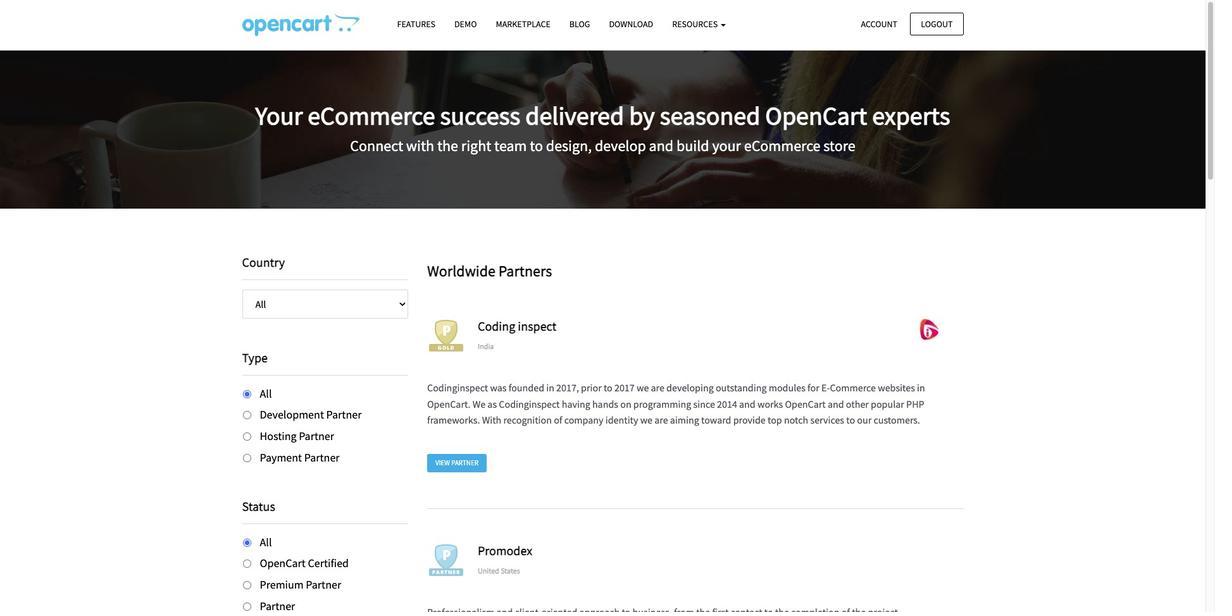 Task type: locate. For each thing, give the bounding box(es) containing it.
your
[[255, 100, 303, 131]]

worldwide partners
[[427, 261, 552, 281]]

download link
[[600, 13, 663, 36]]

we down programming
[[640, 414, 653, 427]]

view
[[436, 459, 450, 468]]

the
[[437, 136, 458, 156]]

partner for premium partner
[[306, 578, 341, 593]]

opencart certified
[[260, 557, 349, 571]]

coding inspect image
[[894, 317, 964, 343]]

all for status
[[260, 535, 272, 550]]

0 horizontal spatial to
[[530, 136, 543, 156]]

opencart down for
[[785, 398, 826, 411]]

premium partner
[[260, 578, 341, 593]]

other
[[846, 398, 869, 411]]

develop
[[595, 136, 646, 156]]

None radio
[[243, 603, 251, 612]]

in up php
[[917, 382, 925, 395]]

we
[[637, 382, 649, 395], [640, 414, 653, 427]]

partner right view
[[451, 459, 479, 468]]

account
[[861, 18, 898, 29]]

toward
[[701, 414, 731, 427]]

to
[[530, 136, 543, 156], [604, 382, 613, 395], [846, 414, 855, 427]]

to up hands
[[604, 382, 613, 395]]

1 horizontal spatial codinginspect
[[499, 398, 560, 411]]

marketplace
[[496, 18, 551, 30]]

resources link
[[663, 13, 736, 36]]

are up programming
[[651, 382, 665, 395]]

partner inside "view partner" link
[[451, 459, 479, 468]]

on
[[620, 398, 632, 411]]

customers.
[[874, 414, 920, 427]]

1 horizontal spatial to
[[604, 382, 613, 395]]

1 vertical spatial are
[[655, 414, 668, 427]]

prior
[[581, 382, 602, 395]]

company
[[564, 414, 604, 427]]

ecommerce up connect
[[308, 100, 435, 131]]

recognition
[[504, 414, 552, 427]]

2 all from the top
[[260, 535, 272, 550]]

hosting partner
[[260, 429, 334, 444]]

partner for hosting partner
[[299, 429, 334, 444]]

we right 2017
[[637, 382, 649, 395]]

development
[[260, 408, 324, 422]]

1 vertical spatial all
[[260, 535, 272, 550]]

1 all from the top
[[260, 386, 272, 401]]

our
[[857, 414, 872, 427]]

2 in from the left
[[917, 382, 925, 395]]

and left build
[[649, 136, 674, 156]]

works
[[758, 398, 783, 411]]

top
[[768, 414, 782, 427]]

partner down development partner
[[299, 429, 334, 444]]

codinginspect up the recognition
[[499, 398, 560, 411]]

in
[[546, 382, 554, 395], [917, 382, 925, 395]]

0 vertical spatial we
[[637, 382, 649, 395]]

0 horizontal spatial in
[[546, 382, 554, 395]]

0 horizontal spatial ecommerce
[[308, 100, 435, 131]]

inspect
[[518, 319, 557, 334]]

as
[[488, 398, 497, 411]]

ecommerce right your
[[744, 136, 821, 156]]

ecommerce
[[308, 100, 435, 131], [744, 136, 821, 156]]

0 vertical spatial codinginspect
[[427, 382, 488, 395]]

codinginspect
[[427, 382, 488, 395], [499, 398, 560, 411]]

1 horizontal spatial and
[[739, 398, 756, 411]]

opencart up the premium
[[260, 557, 306, 571]]

having
[[562, 398, 590, 411]]

opencart up the 'store'
[[766, 100, 867, 131]]

country
[[242, 254, 285, 270]]

0 vertical spatial ecommerce
[[308, 100, 435, 131]]

coding inspect
[[478, 319, 557, 334]]

partner up hosting partner on the left
[[326, 408, 362, 422]]

opencart
[[766, 100, 867, 131], [785, 398, 826, 411], [260, 557, 306, 571]]

1 vertical spatial opencart
[[785, 398, 826, 411]]

0 vertical spatial opencart
[[766, 100, 867, 131]]

and up services
[[828, 398, 844, 411]]

india
[[478, 342, 494, 351]]

developing
[[667, 382, 714, 395]]

partner down 'certified'
[[306, 578, 341, 593]]

with
[[482, 414, 502, 427]]

all down status
[[260, 535, 272, 550]]

1 horizontal spatial in
[[917, 382, 925, 395]]

notch
[[784, 414, 809, 427]]

type
[[242, 350, 268, 366]]

of
[[554, 414, 562, 427]]

promodex
[[478, 543, 532, 559]]

0 vertical spatial to
[[530, 136, 543, 156]]

1 vertical spatial ecommerce
[[744, 136, 821, 156]]

partner image
[[427, 542, 465, 580]]

partner for payment partner
[[304, 451, 340, 465]]

1 vertical spatial we
[[640, 414, 653, 427]]

programming
[[634, 398, 691, 411]]

None radio
[[243, 390, 251, 398], [243, 412, 251, 420], [243, 433, 251, 441], [243, 454, 251, 463], [243, 539, 251, 547], [243, 561, 251, 569], [243, 582, 251, 590], [243, 390, 251, 398], [243, 412, 251, 420], [243, 433, 251, 441], [243, 454, 251, 463], [243, 539, 251, 547], [243, 561, 251, 569], [243, 582, 251, 590]]

to right team
[[530, 136, 543, 156]]

status
[[242, 499, 275, 514]]

codinginspect was founded in 2017, prior to 2017 we are developing outstanding modules for e-commerce websites in opencart. we as codinginspect having hands on programming since 2014 and works opencart and other popular php frameworks. with recognition of company identity we are aiming toward provide top notch services to our customers.
[[427, 382, 925, 427]]

in left 2017,
[[546, 382, 554, 395]]

coding
[[478, 319, 515, 334]]

2017
[[615, 382, 635, 395]]

codinginspect up opencart.
[[427, 382, 488, 395]]

blog
[[570, 18, 590, 30]]

all
[[260, 386, 272, 401], [260, 535, 272, 550]]

to left the our at the bottom of page
[[846, 414, 855, 427]]

are
[[651, 382, 665, 395], [655, 414, 668, 427]]

0 horizontal spatial and
[[649, 136, 674, 156]]

partner down hosting partner on the left
[[304, 451, 340, 465]]

1 vertical spatial codinginspect
[[499, 398, 560, 411]]

2017,
[[556, 382, 579, 395]]

1 horizontal spatial ecommerce
[[744, 136, 821, 156]]

are down programming
[[655, 414, 668, 427]]

store
[[824, 136, 856, 156]]

united
[[478, 566, 499, 576]]

0 vertical spatial are
[[651, 382, 665, 395]]

outstanding
[[716, 382, 767, 395]]

0 vertical spatial all
[[260, 386, 272, 401]]

2 horizontal spatial to
[[846, 414, 855, 427]]

and up provide
[[739, 398, 756, 411]]

popular
[[871, 398, 905, 411]]

all up development
[[260, 386, 272, 401]]

and
[[649, 136, 674, 156], [739, 398, 756, 411], [828, 398, 844, 411]]



Task type: vqa. For each thing, say whether or not it's contained in the screenshot.
Refund
no



Task type: describe. For each thing, give the bounding box(es) containing it.
build
[[677, 136, 709, 156]]

modules
[[769, 382, 806, 395]]

for
[[808, 382, 820, 395]]

right
[[461, 136, 491, 156]]

view partner
[[436, 459, 479, 468]]

aiming
[[670, 414, 699, 427]]

and inside your ecommerce success delivered by seasoned opencart experts connect with the right team to design, develop and build your ecommerce store
[[649, 136, 674, 156]]

blog link
[[560, 13, 600, 36]]

your ecommerce success delivered by seasoned opencart experts connect with the right team to design, develop and build your ecommerce store
[[255, 100, 950, 156]]

partners
[[499, 261, 552, 281]]

to inside your ecommerce success delivered by seasoned opencart experts connect with the right team to design, develop and build your ecommerce store
[[530, 136, 543, 156]]

opencart inside codinginspect was founded in 2017, prior to 2017 we are developing outstanding modules for e-commerce websites in opencart. we as codinginspect having hands on programming since 2014 and works opencart and other popular php frameworks. with recognition of company identity we are aiming toward provide top notch services to our customers.
[[785, 398, 826, 411]]

hands
[[592, 398, 618, 411]]

premium
[[260, 578, 304, 593]]

2 vertical spatial opencart
[[260, 557, 306, 571]]

we
[[473, 398, 486, 411]]

php
[[907, 398, 925, 411]]

opencart inside your ecommerce success delivered by seasoned opencart experts connect with the right team to design, develop and build your ecommerce store
[[766, 100, 867, 131]]

by
[[629, 100, 655, 131]]

delivered
[[526, 100, 624, 131]]

opencart - partners image
[[242, 13, 359, 36]]

1 vertical spatial to
[[604, 382, 613, 395]]

worldwide
[[427, 261, 496, 281]]

e-
[[822, 382, 830, 395]]

2 vertical spatial to
[[846, 414, 855, 427]]

states
[[501, 566, 520, 576]]

was
[[490, 382, 507, 395]]

1 in from the left
[[546, 382, 554, 395]]

certified
[[308, 557, 349, 571]]

demo
[[454, 18, 477, 30]]

with
[[406, 136, 434, 156]]

identity
[[606, 414, 638, 427]]

experts
[[872, 100, 950, 131]]

commerce
[[830, 382, 876, 395]]

success
[[440, 100, 520, 131]]

2 horizontal spatial and
[[828, 398, 844, 411]]

features link
[[388, 13, 445, 36]]

team
[[494, 136, 527, 156]]

your
[[712, 136, 741, 156]]

download
[[609, 18, 653, 30]]

all for type
[[260, 386, 272, 401]]

united states
[[478, 566, 520, 576]]

logout
[[921, 18, 953, 29]]

marketplace link
[[486, 13, 560, 36]]

resources
[[672, 18, 720, 30]]

payment partner
[[260, 451, 340, 465]]

provide
[[733, 414, 766, 427]]

development partner
[[260, 408, 362, 422]]

design,
[[546, 136, 592, 156]]

partner for view partner
[[451, 459, 479, 468]]

frameworks.
[[427, 414, 480, 427]]

view partner link
[[427, 455, 487, 473]]

payment
[[260, 451, 302, 465]]

hosting
[[260, 429, 297, 444]]

features
[[397, 18, 436, 30]]

opencart.
[[427, 398, 471, 411]]

services
[[811, 414, 844, 427]]

since
[[693, 398, 715, 411]]

2014
[[717, 398, 737, 411]]

partner for development partner
[[326, 408, 362, 422]]

seasoned
[[660, 100, 760, 131]]

demo link
[[445, 13, 486, 36]]

founded
[[509, 382, 544, 395]]

websites
[[878, 382, 915, 395]]

opencart certified image
[[427, 317, 465, 355]]

account link
[[850, 12, 908, 35]]

connect
[[350, 136, 403, 156]]

logout link
[[910, 12, 964, 35]]

0 horizontal spatial codinginspect
[[427, 382, 488, 395]]



